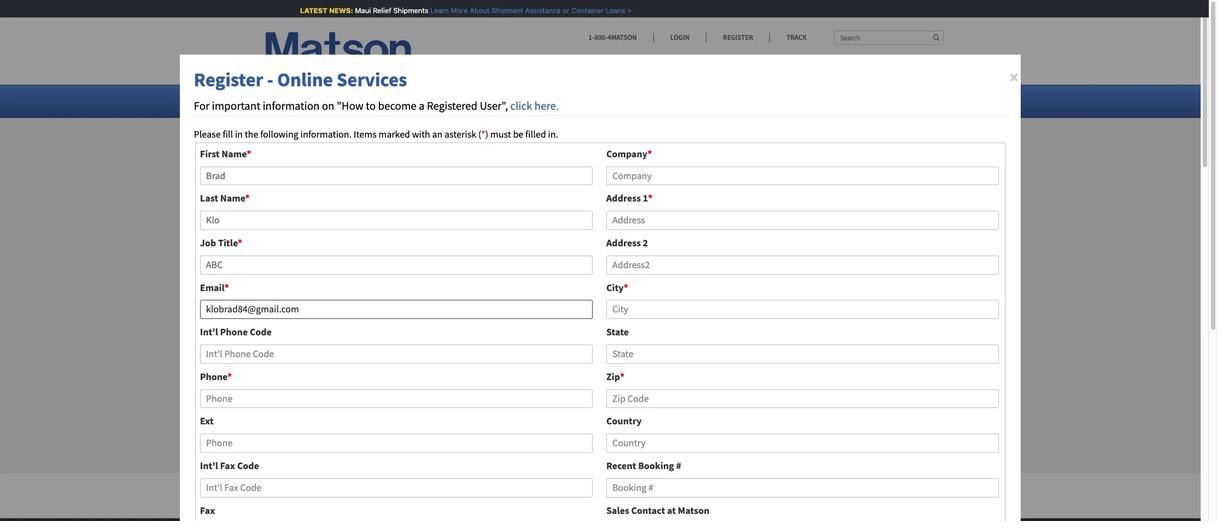 Task type: describe. For each thing, give the bounding box(es) containing it.
0 horizontal spatial for
[[373, 423, 384, 436]]

* up 'country'
[[620, 371, 625, 383]]

last
[[200, 192, 218, 205]]

learn
[[426, 6, 444, 15]]

1-800-4matson link
[[588, 33, 653, 42]]

– inside individual/one-time shipping other containerized commodities: book/quote – please call 1-800-962- 8766: or
[[607, 356, 612, 369]]

shipments
[[389, 6, 424, 15]]

int'l for int'l phone code
[[200, 326, 218, 339]]

you for thank
[[701, 489, 716, 502]]

overview
[[279, 95, 318, 107]]

1 horizontal spatial shipment
[[487, 6, 519, 15]]

fill
[[223, 128, 233, 140]]

track
[[787, 33, 807, 42]]

ext
[[200, 415, 214, 428]]

1 horizontal spatial fax
[[220, 460, 235, 472]]

an...
[[644, 489, 662, 502]]

please inside individual/one-time shipping household goods: book – please call 1-888-562-8766: estimate track
[[517, 322, 543, 334]]

call inside individual/one-time shipping other containerized commodities: book/quote – please call 1-800-962- 8766: or
[[642, 356, 657, 369]]

in
[[235, 128, 243, 140]]

800- inside individual/one-time shipping other containerized commodities: book/quote – please call 1-800-962- 8766: or
[[667, 356, 685, 369]]

thank you – personal household goods
[[673, 489, 835, 502]]

track link
[[770, 33, 807, 42]]

here.
[[535, 99, 559, 113]]

888-
[[570, 322, 587, 334]]

search image
[[933, 34, 940, 41]]

* up 2
[[648, 192, 653, 205]]

of
[[285, 489, 294, 502]]

Phone text field
[[200, 390, 593, 409]]

name for last name
[[220, 192, 245, 205]]

company for *
[[606, 148, 648, 160]]

containerized
[[431, 356, 487, 369]]

maui
[[351, 6, 366, 15]]

-
[[267, 68, 273, 92]]

goods
[[809, 489, 835, 502]]

zip
[[606, 371, 620, 383]]

1 horizontal spatial an
[[432, 128, 443, 140]]

with for account
[[433, 423, 451, 436]]

please for please fill in the following information.  items marked with an asterisk ( * ) must be filled in.
[[194, 128, 221, 140]]

marked
[[379, 128, 410, 140]]

individual/one- for or
[[285, 356, 349, 369]]

hawaii link
[[351, 95, 386, 107]]

personal
[[724, 489, 760, 502]]

here
[[575, 423, 593, 436]]

shipping for household
[[370, 322, 405, 334]]

please fill in the following information.  items marked with an asterisk ( * ) must be filled in.
[[194, 128, 558, 140]]

email
[[200, 281, 225, 294]]

* down title
[[225, 281, 229, 294]]

1 vertical spatial phone
[[200, 371, 227, 383]]

address for address 1 *
[[606, 192, 641, 205]]

Country text field
[[606, 434, 999, 453]]

intended
[[290, 423, 327, 436]]

logistics,
[[485, 423, 524, 436]]

guam & micronesia link
[[413, 95, 498, 107]]

filled
[[525, 128, 546, 140]]

time for track
[[349, 322, 368, 334]]

1
[[643, 192, 648, 205]]

1 horizontal spatial click
[[554, 423, 573, 436]]

0 vertical spatial or
[[558, 6, 565, 15]]

interest:
[[296, 489, 331, 502]]

* up 1
[[648, 148, 652, 160]]

estimate
[[629, 322, 670, 334]]

962-
[[685, 356, 702, 369]]

company inside registration for matson navigation company
[[265, 156, 368, 188]]

assistance
[[521, 6, 556, 15]]

book/quote
[[548, 356, 605, 369]]

address for address 2
[[606, 237, 641, 249]]

tracking
[[440, 489, 475, 502]]

for for for all other inquires:
[[265, 274, 280, 287]]

shipping for other
[[370, 356, 405, 369]]

hawaii
[[351, 95, 379, 107]]

city *
[[606, 281, 628, 294]]

– inside individual/one-time shipping household goods: book – please call 1-888-562-8766: estimate track
[[510, 322, 515, 334]]

automobile shipment tracking link
[[348, 489, 475, 502]]

navigation
[[514, 124, 628, 157]]

please contact customer service to get an...
[[486, 489, 662, 502]]

title
[[218, 237, 238, 249]]

first
[[200, 148, 220, 160]]

1 individual/one- from the top
[[285, 303, 349, 315]]

Address text field
[[606, 211, 999, 230]]

relief
[[368, 6, 387, 15]]

loans
[[601, 6, 621, 15]]

information.
[[300, 128, 352, 140]]

for inside registration for matson navigation company
[[397, 124, 426, 157]]

household inside individual/one-time shipping household goods: book – please call 1-888-562-8766: estimate track
[[407, 322, 452, 334]]

City text field
[[606, 300, 999, 319]]

call inside individual/one-time shipping household goods: book – please call 1-888-562-8766: estimate track
[[545, 322, 560, 334]]

Zip Code text field
[[606, 390, 999, 409]]

(
[[478, 128, 481, 140]]

first name *
[[200, 148, 251, 160]]

other inside individual/one-time shipping other containerized commodities: book/quote – please call 1-800-962- 8766: or
[[407, 356, 429, 369]]

guam
[[413, 95, 437, 107]]

country
[[606, 415, 642, 428]]

individual/one-time shipping other containerized commodities: book/quote – please call 1-800-962- 8766: or
[[285, 356, 702, 385]]

important
[[212, 99, 260, 113]]

last name *
[[200, 192, 250, 205]]

State text field
[[606, 345, 999, 364]]

email *
[[200, 281, 229, 294]]

&
[[439, 95, 445, 107]]

* down 'the'
[[247, 148, 251, 160]]

thank
[[673, 489, 699, 502]]

* left must
[[481, 128, 485, 140]]

if
[[265, 423, 271, 436]]

1 horizontal spatial household
[[762, 489, 807, 502]]

matson inside registration for matson navigation company
[[431, 124, 509, 157]]

>
[[623, 6, 627, 15]]

must
[[490, 128, 511, 140]]

recent
[[606, 460, 636, 472]]

business
[[387, 223, 423, 236]]

×
[[1010, 66, 1019, 89]]

* right job
[[238, 237, 242, 249]]

Address 2 text field
[[606, 256, 999, 275]]

Search search field
[[834, 31, 944, 45]]

1 time from the top
[[349, 303, 368, 315]]

× button
[[1010, 66, 1019, 89]]

blue matson logo with ocean, shipping, truck, rail and logistics written beneath it. image
[[265, 32, 419, 77]]

address 1 *
[[606, 192, 653, 205]]

register for register - online services
[[194, 68, 263, 92]]

1 vertical spatial to
[[329, 423, 338, 436]]

Job Title text field
[[200, 256, 593, 275]]

2 vertical spatial please
[[525, 423, 552, 436]]

First Name text field
[[200, 167, 593, 186]]

2
[[643, 237, 648, 249]]

recent booking #
[[606, 460, 681, 472]]

become
[[378, 99, 417, 113]]



Task type: vqa. For each thing, say whether or not it's contained in the screenshot.
the bottommost another
no



Task type: locate. For each thing, give the bounding box(es) containing it.
1 vertical spatial 8766:
[[285, 372, 307, 385]]

0 horizontal spatial to
[[329, 423, 338, 436]]

booking
[[638, 460, 674, 472]]

sales contact at matson
[[606, 505, 710, 517]]

book
[[483, 322, 508, 334]]

for left important
[[194, 99, 210, 113]]

1 vertical spatial or
[[309, 372, 317, 385]]

0 vertical spatial other
[[295, 274, 318, 287]]

name right last
[[220, 192, 245, 205]]

1 horizontal spatial 800-
[[667, 356, 685, 369]]

Int'l Fax Code text field
[[200, 479, 593, 498]]

8766: left estimate
[[605, 322, 627, 334]]

with right marked
[[412, 128, 430, 140]]

1 vertical spatial 800-
[[667, 356, 685, 369]]

2 vertical spatial to
[[619, 489, 627, 502]]

1 shipping from the top
[[370, 303, 405, 315]]

2 horizontal spatial 1-
[[659, 356, 667, 369]]

registration
[[265, 124, 392, 157]]

individual/one- inside individual/one-time shipping household goods: book – please call 1-888-562-8766: estimate track
[[285, 322, 349, 334]]

individual/one-time shipping automobile:
[[285, 303, 460, 315]]

customer
[[547, 489, 586, 502]]

please up zip *
[[614, 356, 641, 369]]

1 vertical spatial household
[[762, 489, 807, 502]]

1 horizontal spatial call
[[642, 356, 657, 369]]

individual/one- inside individual/one-time shipping other containerized commodities: book/quote – please call 1-800-962- 8766: or
[[285, 356, 349, 369]]

1 vertical spatial please
[[614, 356, 641, 369]]

0 horizontal spatial or
[[309, 372, 317, 385]]

about
[[465, 6, 485, 15]]

name for first name
[[222, 148, 247, 160]]

individual/one- for track
[[285, 322, 349, 334]]

asterisk
[[445, 128, 476, 140]]

1 vertical spatial for
[[265, 274, 280, 287]]

1 vertical spatial code
[[237, 460, 259, 472]]

time down inquires:
[[349, 303, 368, 315]]

0 horizontal spatial click
[[510, 99, 532, 113]]

or down track
[[309, 372, 317, 385]]

1 horizontal spatial to
[[366, 99, 376, 113]]

for right register
[[373, 423, 384, 436]]

0 vertical spatial please
[[194, 128, 221, 140]]

you right thank
[[701, 489, 716, 502]]

register
[[340, 423, 371, 436]]

household left goods
[[762, 489, 807, 502]]

company
[[606, 148, 648, 160], [265, 156, 368, 188], [285, 223, 324, 236]]

automobile shipment tracking
[[348, 489, 475, 502]]

0 vertical spatial code
[[250, 326, 272, 339]]

address 2
[[606, 237, 648, 249]]

1- inside individual/one-time shipping other containerized commodities: book/quote – please call 1-800-962- 8766: or
[[659, 356, 667, 369]]

Last Name text field
[[200, 211, 593, 230]]

other right all
[[295, 274, 318, 287]]

0 horizontal spatial for
[[194, 99, 210, 113]]

news:
[[325, 6, 349, 15]]

household
[[407, 322, 452, 334], [762, 489, 807, 502]]

562-
[[587, 322, 605, 334]]

register
[[723, 33, 753, 42], [194, 68, 263, 92]]

1 vertical spatial other
[[407, 356, 429, 369]]

1 address from the top
[[606, 192, 641, 205]]

1 vertical spatial call
[[642, 356, 657, 369]]

0 vertical spatial 1-
[[588, 33, 594, 42]]

other
[[295, 274, 318, 287], [407, 356, 429, 369]]

int'l
[[200, 326, 218, 339], [200, 460, 218, 472]]

Company text field
[[606, 167, 999, 186]]

time
[[349, 303, 368, 315], [349, 322, 368, 334], [349, 356, 368, 369]]

0 vertical spatial household
[[407, 322, 452, 334]]

for down the a
[[397, 124, 426, 157]]

to left get
[[619, 489, 627, 502]]

click left 'here.'
[[510, 99, 532, 113]]

shipping down email "text field"
[[370, 322, 405, 334]]

individual/one-time shipping household goods: book – please call 1-888-562-8766: estimate track
[[285, 322, 670, 350]]

for
[[397, 124, 426, 157], [373, 423, 384, 436]]

please contact customer service to get an... link
[[486, 489, 662, 502]]

click left here
[[554, 423, 573, 436]]

items
[[354, 128, 377, 140]]

2 vertical spatial time
[[349, 356, 368, 369]]

for all other inquires:
[[265, 274, 359, 287]]

other left containerized
[[407, 356, 429, 369]]

more
[[446, 6, 463, 15]]

0 horizontal spatial you
[[273, 423, 288, 436]]

1 vertical spatial individual/one-
[[285, 322, 349, 334]]

0 vertical spatial 8766:
[[605, 322, 627, 334]]

contact
[[514, 489, 545, 502]]

please right logistics,
[[525, 423, 552, 436]]

1 horizontal spatial or
[[558, 6, 565, 15]]

–
[[510, 322, 515, 334], [607, 356, 612, 369], [718, 489, 723, 502]]

shipping inside individual/one-time shipping household goods: book – please call 1-888-562-8766: estimate track
[[370, 322, 405, 334]]

1 horizontal spatial for
[[265, 274, 280, 287]]

2 shipping from the top
[[370, 322, 405, 334]]

to left register
[[329, 423, 338, 436]]

company left the doing at the top of page
[[285, 223, 324, 236]]

job
[[200, 237, 216, 249]]

please inside individual/one-time shipping other containerized commodities: book/quote – please call 1-800-962- 8766: or
[[614, 356, 641, 369]]

time up phone text field
[[349, 356, 368, 369]]

sales
[[606, 505, 629, 517]]

0 vertical spatial phone
[[220, 326, 248, 339]]

call down estimate
[[642, 356, 657, 369]]

0 horizontal spatial 1-
[[562, 322, 570, 334]]

1- left 962-
[[659, 356, 667, 369]]

please right book
[[517, 322, 543, 334]]

time down individual/one-time shipping automobile: on the bottom of page
[[349, 322, 368, 334]]

click here. link
[[510, 99, 559, 113]]

– up zip
[[607, 356, 612, 369]]

3 time from the top
[[349, 356, 368, 369]]

learn more about shipment assistance or container loans > link
[[426, 6, 627, 15]]

track
[[285, 337, 312, 350]]

0 vertical spatial 800-
[[594, 33, 608, 42]]

2 vertical spatial 1-
[[659, 356, 667, 369]]

registration for matson navigation company
[[265, 124, 628, 188]]

1 horizontal spatial please
[[486, 489, 512, 502]]

an left account
[[386, 423, 396, 436]]

company doing ongoing business with matson
[[285, 223, 475, 236]]

address left 1
[[606, 192, 641, 205]]

0 horizontal spatial shipment
[[397, 489, 438, 502]]

1 horizontal spatial 8766:
[[605, 322, 627, 334]]

2 vertical spatial shipping
[[370, 356, 405, 369]]

1 vertical spatial int'l
[[200, 460, 218, 472]]

register link
[[706, 33, 770, 42]]

shipment right about
[[487, 6, 519, 15]]

be
[[513, 128, 523, 140]]

"how
[[337, 99, 364, 113]]

inquires:
[[320, 274, 359, 287]]

1- down container
[[588, 33, 594, 42]]

please for please contact customer service to get an...
[[486, 489, 512, 502]]

0 vertical spatial with
[[412, 128, 430, 140]]

1 vertical spatial for
[[373, 423, 384, 436]]

Email text field
[[200, 300, 593, 319]]

1 vertical spatial click
[[554, 423, 573, 436]]

services
[[337, 68, 407, 92]]

0 vertical spatial to
[[366, 99, 376, 113]]

*
[[481, 128, 485, 140], [247, 148, 251, 160], [648, 148, 652, 160], [245, 192, 250, 205], [648, 192, 653, 205], [238, 237, 242, 249], [225, 281, 229, 294], [624, 281, 628, 294], [227, 371, 232, 383], [620, 371, 625, 383]]

None search field
[[834, 31, 944, 45]]

company up address 1 *
[[606, 148, 648, 160]]

register - online services
[[194, 68, 407, 92]]

you
[[273, 423, 288, 436], [701, 489, 716, 502]]

time inside individual/one-time shipping household goods: book – please call 1-888-562-8766: estimate track
[[349, 322, 368, 334]]

shipping up phone text field
[[370, 356, 405, 369]]

1 vertical spatial shipping
[[370, 322, 405, 334]]

int'l fax code
[[200, 460, 259, 472]]

1 vertical spatial an
[[386, 423, 396, 436]]

0 horizontal spatial 800-
[[594, 33, 608, 42]]

or inside individual/one-time shipping other containerized commodities: book/quote – please call 1-800-962- 8766: or
[[309, 372, 317, 385]]

2 time from the top
[[349, 322, 368, 334]]

register for register
[[723, 33, 753, 42]]

1- inside individual/one-time shipping household goods: book – please call 1-888-562-8766: estimate track
[[562, 322, 570, 334]]

register up important
[[194, 68, 263, 92]]

0 vertical spatial int'l
[[200, 326, 218, 339]]

– right book
[[510, 322, 515, 334]]

800- down 'loans'
[[594, 33, 608, 42]]

1 vertical spatial please
[[486, 489, 512, 502]]

service
[[588, 489, 617, 502]]

0 vertical spatial click
[[510, 99, 532, 113]]

user",
[[480, 99, 508, 113]]

– left personal in the right bottom of the page
[[718, 489, 723, 502]]

please
[[517, 322, 543, 334], [614, 356, 641, 369], [525, 423, 552, 436]]

call left 888-
[[545, 322, 560, 334]]

1 horizontal spatial –
[[607, 356, 612, 369]]

call
[[545, 322, 560, 334], [642, 356, 657, 369]]

commodities:
[[489, 356, 546, 369]]

you for if
[[273, 423, 288, 436]]

8766: inside individual/one-time shipping household goods: book – please call 1-888-562-8766: estimate track
[[605, 322, 627, 334]]

3 shipping from the top
[[370, 356, 405, 369]]

0 vertical spatial register
[[723, 33, 753, 42]]

1 vertical spatial fax
[[200, 505, 215, 517]]

1 horizontal spatial 1-
[[588, 33, 594, 42]]

goods:
[[454, 322, 481, 334]]

address
[[606, 192, 641, 205], [606, 237, 641, 249]]

0 vertical spatial –
[[510, 322, 515, 334]]

* down the int'l phone code in the left bottom of the page
[[227, 371, 232, 383]]

4matson
[[608, 33, 637, 42]]

0 horizontal spatial an
[[386, 423, 396, 436]]

time inside individual/one-time shipping other containerized commodities: book/quote – please call 1-800-962- 8766: or
[[349, 356, 368, 369]]

)
[[485, 128, 488, 140]]

0 horizontal spatial register
[[194, 68, 263, 92]]

1-800-4matson
[[588, 33, 637, 42]]

int'l down ext
[[200, 460, 218, 472]]

0 vertical spatial shipment
[[487, 6, 519, 15]]

1 horizontal spatial register
[[723, 33, 753, 42]]

please left contact
[[486, 489, 512, 502]]

8766: inside individual/one-time shipping other containerized commodities: book/quote – please call 1-800-962- 8766: or
[[285, 372, 307, 385]]

0 horizontal spatial household
[[407, 322, 452, 334]]

registered
[[427, 99, 478, 113]]

1 vertical spatial 1-
[[562, 322, 570, 334]]

Recent Booking # text field
[[606, 479, 999, 498]]

code for int'l fax code
[[237, 460, 259, 472]]

0 horizontal spatial –
[[510, 322, 515, 334]]

0 horizontal spatial fax
[[200, 505, 215, 517]]

0 horizontal spatial please
[[194, 128, 221, 140]]

time for or
[[349, 356, 368, 369]]

with for marked
[[412, 128, 430, 140]]

in.
[[548, 128, 558, 140]]

you right "if"
[[273, 423, 288, 436]]

#
[[676, 460, 681, 472]]

2 vertical spatial –
[[718, 489, 723, 502]]

0 vertical spatial shipping
[[370, 303, 405, 315]]

backtop image
[[591, 507, 618, 522]]

1 vertical spatial time
[[349, 322, 368, 334]]

0 vertical spatial address
[[606, 192, 641, 205]]

get
[[629, 489, 642, 502]]

online
[[277, 68, 333, 92]]

individual/one- up track
[[285, 322, 349, 334]]

1 vertical spatial register
[[194, 68, 263, 92]]

shipping down "job title" text box
[[370, 303, 405, 315]]

int'l down email on the bottom
[[200, 326, 218, 339]]

footer
[[0, 507, 1209, 522]]

please up first
[[194, 128, 221, 140]]

1 vertical spatial you
[[701, 489, 716, 502]]

shipping inside individual/one-time shipping other containerized commodities: book/quote – please call 1-800-962- 8766: or
[[370, 356, 405, 369]]

0 vertical spatial fax
[[220, 460, 235, 472]]

company for doing
[[285, 223, 324, 236]]

an left asterisk
[[432, 128, 443, 140]]

1 vertical spatial with
[[425, 223, 443, 236]]

address left 2
[[606, 237, 641, 249]]

1 horizontal spatial for
[[397, 124, 426, 157]]

individual/one- down "for all other inquires:"
[[285, 303, 349, 315]]

shipping for automobile:
[[370, 303, 405, 315]]

register left track link
[[723, 33, 753, 42]]

company *
[[606, 148, 652, 160]]

to right the "how
[[366, 99, 376, 113]]

2 individual/one- from the top
[[285, 322, 349, 334]]

also
[[265, 489, 283, 502]]

1 horizontal spatial other
[[407, 356, 429, 369]]

1 int'l from the top
[[200, 326, 218, 339]]

phone *
[[200, 371, 232, 383]]

the
[[245, 128, 258, 140]]

1 vertical spatial name
[[220, 192, 245, 205]]

2 vertical spatial with
[[433, 423, 451, 436]]

0 horizontal spatial call
[[545, 322, 560, 334]]

0 vertical spatial individual/one-
[[285, 303, 349, 315]]

0 vertical spatial time
[[349, 303, 368, 315]]

for left all
[[265, 274, 280, 287]]

doing
[[326, 223, 350, 236]]

2 int'l from the top
[[200, 460, 218, 472]]

overview link
[[279, 95, 324, 107]]

or left container
[[558, 6, 565, 15]]

800- down estimate
[[667, 356, 685, 369]]

company doing ongoing business with matson link
[[285, 223, 475, 236]]

8766: down track
[[285, 372, 307, 385]]

2 vertical spatial individual/one-
[[285, 356, 349, 369]]

1- left 562-
[[562, 322, 570, 334]]

shipment left tracking
[[397, 489, 438, 502]]

also of interest:
[[265, 489, 331, 502]]

0 vertical spatial for
[[194, 99, 210, 113]]

individual/one- down track
[[285, 356, 349, 369]]

state
[[606, 326, 629, 339]]

int'l for int'l fax code
[[200, 460, 218, 472]]

automobile
[[348, 489, 395, 502]]

2 horizontal spatial –
[[718, 489, 723, 502]]

2 horizontal spatial to
[[619, 489, 627, 502]]

company down 'information.'
[[265, 156, 368, 188]]

2 address from the top
[[606, 237, 641, 249]]

Ext text field
[[200, 434, 593, 453]]

with right business
[[425, 223, 443, 236]]

0 vertical spatial you
[[273, 423, 288, 436]]

on
[[322, 99, 334, 113]]

code
[[250, 326, 272, 339], [237, 460, 259, 472]]

thank you – personal household goods link
[[673, 489, 835, 502]]

phone up phone *
[[220, 326, 248, 339]]

Int'l Phone Code text field
[[200, 345, 593, 364]]

0 vertical spatial for
[[397, 124, 426, 157]]

if you intended to register for an account with matson logistics, please click here
[[265, 423, 593, 436]]

1 vertical spatial –
[[607, 356, 612, 369]]

code for int'l phone code
[[250, 326, 272, 339]]

with right account
[[433, 423, 451, 436]]

a
[[419, 99, 425, 113]]

automobile:
[[407, 303, 458, 315]]

for for for important information on "how to become a registered user", click here.
[[194, 99, 210, 113]]

for
[[194, 99, 210, 113], [265, 274, 280, 287]]

household down automobile:
[[407, 322, 452, 334]]

* right last
[[245, 192, 250, 205]]

0 horizontal spatial 8766:
[[285, 372, 307, 385]]

phone up ext
[[200, 371, 227, 383]]

login link
[[653, 33, 706, 42]]

0 vertical spatial please
[[517, 322, 543, 334]]

3 individual/one- from the top
[[285, 356, 349, 369]]

name down in
[[222, 148, 247, 160]]

0 vertical spatial name
[[222, 148, 247, 160]]

1 vertical spatial address
[[606, 237, 641, 249]]

* down address 2
[[624, 281, 628, 294]]

city
[[606, 281, 624, 294]]

0 horizontal spatial other
[[295, 274, 318, 287]]

at
[[667, 505, 676, 517]]

1 horizontal spatial you
[[701, 489, 716, 502]]

0 vertical spatial an
[[432, 128, 443, 140]]



